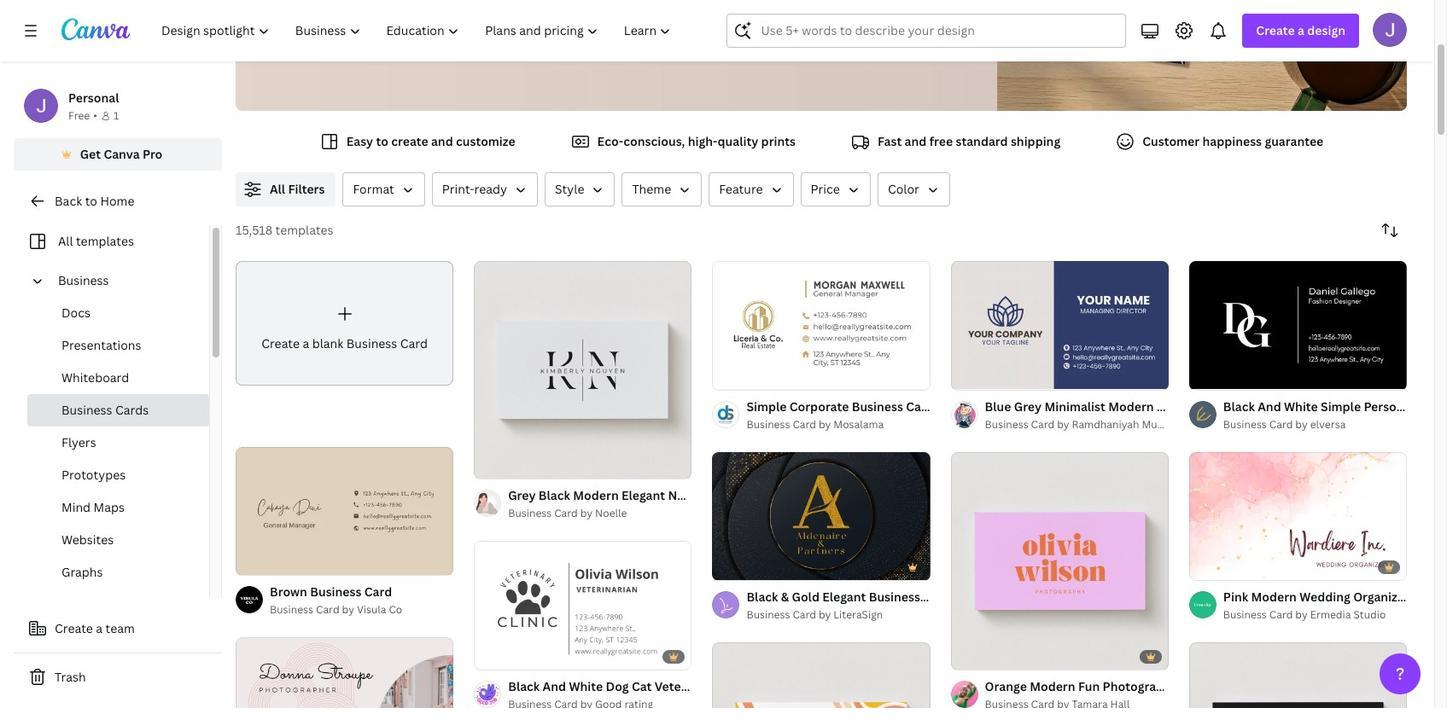Task type: locate. For each thing, give the bounding box(es) containing it.
1 horizontal spatial a
[[303, 336, 309, 352]]

black and white simple personal busin business card by elversa
[[1224, 398, 1447, 432]]

print-ready
[[442, 181, 507, 197]]

fast and free standard shipping
[[878, 133, 1061, 149]]

modern left fun
[[1030, 679, 1076, 695]]

1 vertical spatial to
[[85, 193, 97, 209]]

1 horizontal spatial templates
[[275, 222, 334, 238]]

simple
[[747, 398, 787, 415], [1321, 398, 1361, 415]]

1 of 2 link up "minimalist"
[[951, 261, 1169, 390]]

2 horizontal spatial modern
[[1251, 589, 1297, 606]]

0 horizontal spatial modern
[[1030, 679, 1076, 695]]

personal up the •
[[68, 90, 119, 106]]

0 vertical spatial to
[[376, 133, 389, 149]]

by left noelle
[[580, 507, 593, 521]]

modern inside blue grey minimalist modern business card business card by ramdhaniyah mumtazah's
[[1109, 398, 1154, 415]]

a left design
[[1298, 22, 1305, 38]]

create inside dropdown button
[[1256, 22, 1295, 38]]

templates for all templates
[[76, 233, 134, 249]]

business down &
[[747, 608, 790, 623]]

to right back
[[85, 193, 97, 209]]

0 horizontal spatial a
[[96, 621, 103, 637]]

by down "minimalist"
[[1057, 417, 1070, 432]]

black left &
[[747, 589, 778, 606]]

to for easy
[[376, 133, 389, 149]]

templates
[[275, 222, 334, 238], [76, 233, 134, 249]]

1 vertical spatial a
[[303, 336, 309, 352]]

by inside black & gold elegant business card business card by literasign
[[819, 608, 831, 623]]

1 horizontal spatial 3
[[982, 650, 987, 662]]

0 vertical spatial 3
[[505, 460, 511, 472]]

create inside 'button'
[[55, 621, 93, 637]]

0 vertical spatial modern
[[1109, 398, 1154, 415]]

1 for blue grey minimalist modern business card
[[963, 369, 968, 382]]

business down and
[[1224, 417, 1267, 432]]

business up "mosalama" at bottom
[[852, 398, 903, 415]]

business up docs
[[58, 272, 109, 289]]

brown  business card business card by visula co
[[270, 584, 402, 618]]

1 of 3
[[486, 460, 511, 472], [963, 650, 987, 662]]

1 horizontal spatial 1 of 2
[[963, 369, 987, 382]]

fun
[[1078, 679, 1100, 695]]

1 horizontal spatial simple
[[1321, 398, 1361, 415]]

modern inside the pink modern wedding organizer busine business card by ermedia studio
[[1251, 589, 1297, 606]]

0 horizontal spatial 2
[[743, 560, 749, 573]]

1 of 2 link up wedding
[[1189, 452, 1407, 581]]

create left blank
[[261, 336, 300, 352]]

1 horizontal spatial modern
[[1109, 398, 1154, 415]]

0 vertical spatial all
[[270, 181, 285, 197]]

and left free
[[905, 133, 927, 149]]

orange
[[985, 679, 1027, 695]]

templates down back to home
[[76, 233, 134, 249]]

all
[[270, 181, 285, 197], [58, 233, 73, 249]]

1 and from the left
[[431, 133, 453, 149]]

1 horizontal spatial personal
[[1364, 398, 1415, 415]]

pink
[[1224, 589, 1249, 606]]

blue grey minimalist modern business card image
[[951, 262, 1169, 390]]

simple corporate business card business card by mosalama
[[747, 398, 934, 432]]

modern right pink at the bottom right of page
[[1251, 589, 1297, 606]]

2 horizontal spatial a
[[1298, 22, 1305, 38]]

websites link
[[27, 524, 209, 557]]

a inside create a blank business card element
[[303, 336, 309, 352]]

1 vertical spatial personal
[[1364, 398, 1415, 415]]

3 up orange
[[982, 650, 987, 662]]

0 horizontal spatial to
[[85, 193, 97, 209]]

0 horizontal spatial 1 of 3 link
[[474, 261, 692, 480]]

1 for orange modern fun photography business card
[[963, 650, 968, 662]]

ready
[[474, 181, 507, 197]]

black inside the "black and white simple personal busin business card by elversa"
[[1224, 398, 1255, 415]]

2 vertical spatial a
[[96, 621, 103, 637]]

pink modern wedding organizer busine business card by ermedia studio
[[1224, 589, 1447, 623]]

2 for black
[[743, 560, 749, 573]]

15,518
[[236, 222, 273, 238]]

2 horizontal spatial 1 of 2
[[1201, 560, 1226, 573]]

to right easy
[[376, 133, 389, 149]]

1 horizontal spatial black
[[1224, 398, 1255, 415]]

of
[[970, 369, 980, 382], [493, 460, 503, 472], [732, 560, 741, 573], [1209, 560, 1218, 573], [970, 650, 980, 662]]

mosalama
[[834, 417, 884, 432]]

black and white simple personal busin link
[[1224, 398, 1447, 416]]

all for all templates
[[58, 233, 73, 249]]

2 horizontal spatial 1 of 2 link
[[1189, 452, 1407, 581]]

modern up ramdhaniyah
[[1109, 398, 1154, 415]]

wedding
[[1300, 589, 1351, 606]]

business card by elversa link
[[1224, 416, 1407, 433]]

0 vertical spatial black
[[1224, 398, 1255, 415]]

blue
[[985, 398, 1011, 415]]

mind
[[61, 500, 91, 516]]

mind maps link
[[27, 492, 209, 524]]

by down gold at right
[[819, 608, 831, 623]]

by left ermedia
[[1296, 608, 1308, 623]]

whiteboard link
[[27, 362, 209, 395]]

and
[[431, 133, 453, 149], [905, 133, 927, 149]]

conscious,
[[624, 133, 685, 149]]

create a blank business card link
[[236, 261, 454, 386]]

to
[[376, 133, 389, 149], [85, 193, 97, 209]]

2
[[982, 369, 987, 382], [743, 560, 749, 573], [1220, 560, 1226, 573]]

1 vertical spatial modern
[[1251, 589, 1297, 606]]

3 up business card by noelle
[[505, 460, 511, 472]]

orange modern fun photography business card
[[985, 679, 1263, 695]]

1 of 2 link up gold at right
[[713, 452, 930, 581]]

a left the team
[[96, 621, 103, 637]]

simple up elversa
[[1321, 398, 1361, 415]]

a left blank
[[303, 336, 309, 352]]

by down brown  business card link
[[342, 603, 354, 618]]

by down the white
[[1296, 417, 1308, 432]]

Search search field
[[761, 15, 1116, 47]]

1 vertical spatial all
[[58, 233, 73, 249]]

1 of 3 link
[[474, 261, 692, 480], [951, 452, 1169, 670]]

1 of 2 link for minimalist
[[951, 261, 1169, 390]]

2 vertical spatial create
[[55, 621, 93, 637]]

templates down filters
[[275, 222, 334, 238]]

feature
[[719, 181, 763, 197]]

business right blank
[[346, 336, 397, 352]]

0 horizontal spatial 1 of 3
[[486, 460, 511, 472]]

0 vertical spatial create
[[1256, 22, 1295, 38]]

1 vertical spatial black
[[747, 589, 778, 606]]

personal inside the "black and white simple personal busin business card by elversa"
[[1364, 398, 1415, 415]]

0 horizontal spatial templates
[[76, 233, 134, 249]]

black & gold elegant business card link
[[747, 588, 951, 607]]

get canva pro
[[80, 146, 163, 162]]

orange modern fun photography business card image
[[951, 452, 1169, 670]]

0 vertical spatial a
[[1298, 22, 1305, 38]]

3
[[505, 460, 511, 472], [982, 650, 987, 662]]

create a team
[[55, 621, 135, 637]]

1 horizontal spatial 2
[[982, 369, 987, 382]]

1 of 2 link
[[951, 261, 1169, 390], [713, 452, 930, 581], [1189, 452, 1407, 581]]

None search field
[[727, 14, 1127, 48]]

business down blue
[[985, 417, 1029, 432]]

simple corporate business card link
[[747, 398, 934, 416]]

0 vertical spatial 1 of 3
[[486, 460, 511, 472]]

brown  business card image
[[236, 448, 454, 576]]

create left the team
[[55, 621, 93, 637]]

of for black
[[732, 560, 741, 573]]

create for create a blank business card
[[261, 336, 300, 352]]

all down back
[[58, 233, 73, 249]]

2 horizontal spatial 2
[[1220, 560, 1226, 573]]

0 horizontal spatial personal
[[68, 90, 119, 106]]

simple corporate business card image
[[713, 262, 930, 390]]

1 vertical spatial create
[[261, 336, 300, 352]]

business down brown
[[270, 603, 313, 618]]

create a blank business card element
[[236, 261, 454, 386]]

2 vertical spatial modern
[[1030, 679, 1076, 695]]

create a design
[[1256, 22, 1346, 38]]

1 of 3 up orange
[[963, 650, 987, 662]]

0 horizontal spatial create
[[55, 621, 93, 637]]

back to home
[[55, 193, 134, 209]]

business up literasign
[[869, 589, 920, 606]]

docs link
[[27, 297, 209, 330]]

1 horizontal spatial create
[[261, 336, 300, 352]]

modern
[[1109, 398, 1154, 415], [1251, 589, 1297, 606], [1030, 679, 1076, 695]]

business
[[58, 272, 109, 289], [346, 336, 397, 352], [852, 398, 903, 415], [1157, 398, 1208, 415], [61, 402, 112, 418], [747, 417, 790, 432], [985, 417, 1029, 432], [1224, 417, 1267, 432], [508, 507, 552, 521], [310, 584, 362, 601], [869, 589, 920, 606], [270, 603, 313, 618], [747, 608, 790, 623], [1224, 608, 1267, 623], [1181, 679, 1233, 695]]

busine
[[1412, 589, 1447, 606]]

a for blank
[[303, 336, 309, 352]]

black inside black & gold elegant business card business card by literasign
[[747, 589, 778, 606]]

2 for pink
[[1220, 560, 1226, 573]]

1
[[113, 108, 119, 123], [963, 369, 968, 382], [486, 460, 491, 472], [724, 560, 729, 573], [1201, 560, 1206, 573], [963, 650, 968, 662]]

1 horizontal spatial 1 of 3 link
[[951, 452, 1169, 670]]

black and white simple personal business card image
[[1189, 262, 1407, 390]]

0 vertical spatial personal
[[68, 90, 119, 106]]

brown
[[270, 584, 307, 601]]

by
[[819, 417, 831, 432], [1057, 417, 1070, 432], [1296, 417, 1308, 432], [580, 507, 593, 521], [342, 603, 354, 618], [819, 608, 831, 623], [1296, 608, 1308, 623]]

jacob simon image
[[1373, 13, 1407, 47]]

personal left busin
[[1364, 398, 1415, 415]]

gold
[[792, 589, 820, 606]]

standard
[[956, 133, 1008, 149]]

15,518 templates
[[236, 222, 334, 238]]

2 horizontal spatial create
[[1256, 22, 1295, 38]]

black and white dog cat veterinary clinic veterinarian single-side business card image
[[474, 542, 692, 670]]

all inside button
[[270, 181, 285, 197]]

studio
[[1354, 608, 1386, 623]]

2 and from the left
[[905, 133, 927, 149]]

by inside the pink modern wedding organizer busine business card by ermedia studio
[[1296, 608, 1308, 623]]

0 horizontal spatial 1 of 2
[[724, 560, 749, 573]]

a inside create a design dropdown button
[[1298, 22, 1305, 38]]

1 horizontal spatial to
[[376, 133, 389, 149]]

white retro business card image
[[713, 643, 930, 709]]

guarantee
[[1265, 133, 1324, 149]]

business cards
[[61, 402, 149, 418]]

0 horizontal spatial and
[[431, 133, 453, 149]]

personal
[[68, 90, 119, 106], [1364, 398, 1415, 415]]

0 horizontal spatial all
[[58, 233, 73, 249]]

create a blank business card
[[261, 336, 428, 352]]

business card by noelle
[[508, 507, 627, 521]]

trash
[[55, 670, 86, 686]]

1 horizontal spatial and
[[905, 133, 927, 149]]

and right create
[[431, 133, 453, 149]]

back to home link
[[14, 184, 222, 219]]

create for create a design
[[1256, 22, 1295, 38]]

0 horizontal spatial 3
[[505, 460, 511, 472]]

all left filters
[[270, 181, 285, 197]]

2 simple from the left
[[1321, 398, 1361, 415]]

0 horizontal spatial simple
[[747, 398, 787, 415]]

1 vertical spatial 1 of 3
[[963, 650, 987, 662]]

0 horizontal spatial 1 of 2 link
[[713, 452, 930, 581]]

by down corporate
[[819, 417, 831, 432]]

black & gold elegant business card business card by literasign
[[747, 589, 951, 623]]

business up mumtazah's
[[1157, 398, 1208, 415]]

home
[[100, 193, 134, 209]]

simple left corporate
[[747, 398, 787, 415]]

0 horizontal spatial black
[[747, 589, 778, 606]]

1 horizontal spatial all
[[270, 181, 285, 197]]

black for black and white simple personal busin
[[1224, 398, 1255, 415]]

create for create a team
[[55, 621, 93, 637]]

1 horizontal spatial 1 of 2 link
[[951, 261, 1169, 390]]

visula
[[357, 603, 386, 618]]

blue grey minimalist modern business card business card by ramdhaniyah mumtazah's
[[985, 398, 1239, 432]]

create left design
[[1256, 22, 1295, 38]]

back
[[55, 193, 82, 209]]

business down pink at the bottom right of page
[[1224, 608, 1267, 623]]

a inside the create a team 'button'
[[96, 621, 103, 637]]

a for team
[[96, 621, 103, 637]]

black left and
[[1224, 398, 1255, 415]]

1 simple from the left
[[747, 398, 787, 415]]

1 of 3 up business card by noelle
[[486, 460, 511, 472]]

blue grey minimalist modern business card link
[[985, 398, 1239, 416]]

minimalist
[[1045, 398, 1106, 415]]



Task type: vqa. For each thing, say whether or not it's contained in the screenshot.
graphics
no



Task type: describe. For each thing, give the bounding box(es) containing it.
free
[[930, 133, 953, 149]]

1 of 2 link for wedding
[[1189, 452, 1407, 581]]

1 vertical spatial 3
[[982, 650, 987, 662]]

price
[[811, 181, 840, 197]]

ramdhaniyah
[[1072, 417, 1140, 432]]

happiness
[[1203, 133, 1262, 149]]

business left noelle
[[508, 507, 552, 521]]

ermedia
[[1311, 608, 1351, 623]]

pink modern wedding organizer business card image
[[1189, 452, 1407, 581]]

whiteboard
[[61, 370, 129, 386]]

literasign
[[834, 608, 883, 623]]

elegant
[[823, 589, 866, 606]]

noelle
[[595, 507, 627, 521]]

corporate
[[790, 398, 849, 415]]

Sort by button
[[1373, 213, 1407, 248]]

business card by visula co link
[[270, 602, 402, 619]]

price button
[[801, 172, 871, 207]]

format button
[[343, 172, 425, 207]]

get canva pro button
[[14, 138, 222, 171]]

1 of 2 for blue
[[963, 369, 987, 382]]

modern for orange modern fun photography business card
[[1030, 679, 1076, 695]]

style button
[[545, 172, 615, 207]]

canva
[[104, 146, 140, 162]]

1 for black & gold elegant business card
[[724, 560, 729, 573]]

all templates link
[[24, 225, 199, 258]]

•
[[93, 108, 97, 123]]

white
[[1284, 398, 1318, 415]]

pink feminine beautiful business women photo salon nail art hair dresser jewelry business cards image
[[236, 638, 454, 709]]

print-ready button
[[432, 172, 538, 207]]

print-
[[442, 181, 474, 197]]

1 horizontal spatial 1 of 3
[[963, 650, 987, 662]]

cards
[[115, 402, 149, 418]]

fast
[[878, 133, 902, 149]]

customize
[[456, 133, 515, 149]]

all filters
[[270, 181, 325, 197]]

1 for pink modern wedding organizer busine
[[1201, 560, 1206, 573]]

blank
[[312, 336, 344, 352]]

shipping
[[1011, 133, 1061, 149]]

presentations link
[[27, 330, 209, 362]]

filters
[[288, 181, 325, 197]]

easy
[[347, 133, 373, 149]]

business card by mosalama link
[[747, 416, 930, 433]]

graphs
[[61, 564, 103, 581]]

2 for blue
[[982, 369, 987, 382]]

graphs link
[[27, 557, 209, 589]]

pink modern wedding organizer busine link
[[1224, 588, 1447, 607]]

business card by literasign link
[[747, 607, 930, 624]]

business card by ramdhaniyah mumtazah's link
[[985, 416, 1201, 433]]

flyers
[[61, 435, 96, 451]]

easy to create and customize
[[347, 133, 515, 149]]

by inside blue grey minimalist modern business card business card by ramdhaniyah mumtazah's
[[1057, 417, 1070, 432]]

eco-conscious, high-quality prints
[[597, 133, 796, 149]]

photography
[[1103, 679, 1178, 695]]

simple inside 'simple corporate business card business card by mosalama'
[[747, 398, 787, 415]]

eco-
[[597, 133, 624, 149]]

free •
[[68, 108, 97, 123]]

format
[[353, 181, 394, 197]]

of for pink
[[1209, 560, 1218, 573]]

business up business card by visula co "link"
[[310, 584, 362, 601]]

create a design button
[[1243, 14, 1360, 48]]

customer happiness guarantee
[[1143, 133, 1324, 149]]

maps
[[94, 500, 125, 516]]

templates for 15,518 templates
[[275, 222, 334, 238]]

flyers link
[[27, 427, 209, 459]]

co
[[389, 603, 402, 618]]

black and gold classy minimalist business card image
[[1189, 643, 1407, 709]]

business inside the "black and white simple personal busin business card by elversa"
[[1224, 417, 1267, 432]]

1 of 2 link for gold
[[713, 452, 930, 581]]

business right the photography
[[1181, 679, 1233, 695]]

modern for pink modern wedding organizer busine business card by ermedia studio
[[1251, 589, 1297, 606]]

business link
[[51, 265, 199, 297]]

trash link
[[14, 661, 222, 695]]

elversa
[[1311, 417, 1346, 432]]

black for black & gold elegant business card
[[747, 589, 778, 606]]

of for blue
[[970, 369, 980, 382]]

business card by ermedia studio link
[[1224, 607, 1407, 624]]

card inside the pink modern wedding organizer busine business card by ermedia studio
[[1270, 608, 1293, 623]]

and
[[1258, 398, 1282, 415]]

all filters button
[[236, 172, 336, 207]]

prints
[[761, 133, 796, 149]]

get
[[80, 146, 101, 162]]

docs
[[61, 305, 91, 321]]

color button
[[878, 172, 950, 207]]

quality
[[718, 133, 759, 149]]

business inside the pink modern wedding organizer busine business card by ermedia studio
[[1224, 608, 1267, 623]]

simple inside the "black and white simple personal busin business card by elversa"
[[1321, 398, 1361, 415]]

top level navigation element
[[150, 14, 686, 48]]

by inside the "black and white simple personal busin business card by elversa"
[[1296, 417, 1308, 432]]

all templates
[[58, 233, 134, 249]]

card inside the "black and white simple personal busin business card by elversa"
[[1270, 417, 1293, 432]]

prototypes link
[[27, 459, 209, 492]]

mind maps
[[61, 500, 125, 516]]

black & gold elegant business card image
[[713, 452, 930, 581]]

a for design
[[1298, 22, 1305, 38]]

team
[[105, 621, 135, 637]]

prototypes
[[61, 467, 126, 483]]

business card by noelle link
[[508, 506, 692, 523]]

1 of 2 for black
[[724, 560, 749, 573]]

websites
[[61, 532, 114, 548]]

style
[[555, 181, 584, 197]]

to for back
[[85, 193, 97, 209]]

business up flyers
[[61, 402, 112, 418]]

busin
[[1418, 398, 1447, 415]]

presentations
[[61, 337, 141, 354]]

by inside brown  business card business card by visula co
[[342, 603, 354, 618]]

all for all filters
[[270, 181, 285, 197]]

by inside 'simple corporate business card business card by mosalama'
[[819, 417, 831, 432]]

design
[[1308, 22, 1346, 38]]

business down corporate
[[747, 417, 790, 432]]

1 of 2 for pink
[[1201, 560, 1226, 573]]

color
[[888, 181, 920, 197]]

feature button
[[709, 172, 794, 207]]

grey
[[1014, 398, 1042, 415]]



